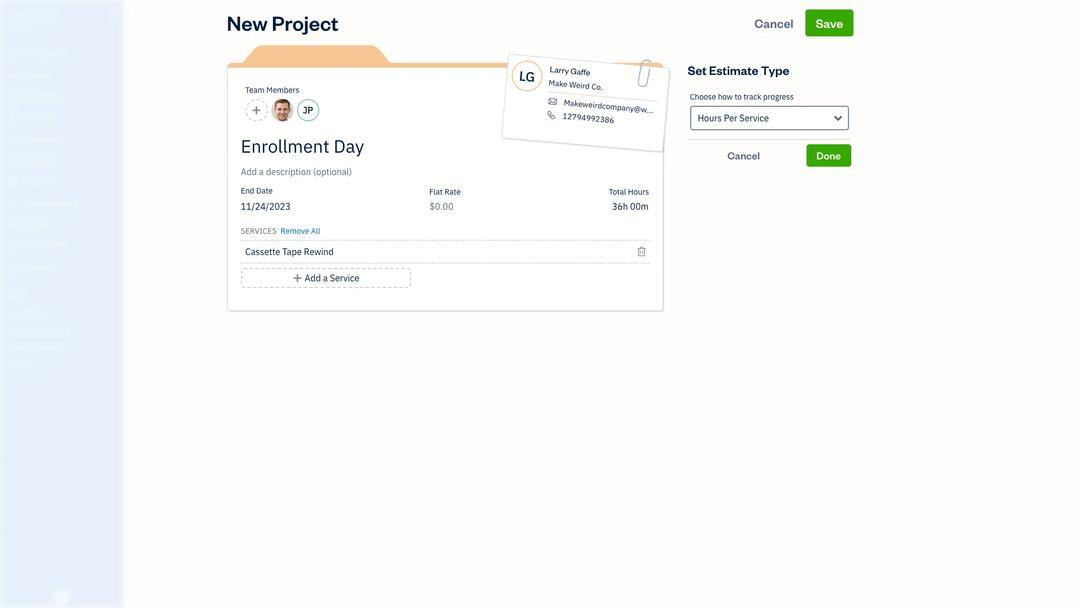 Task type: vqa. For each thing, say whether or not it's contained in the screenshot.
bottom Center
no



Task type: locate. For each thing, give the bounding box(es) containing it.
estimate image
[[7, 91, 21, 102]]

payment image
[[7, 134, 21, 145]]

Project Description text field
[[241, 165, 549, 178]]

a
[[323, 272, 328, 284]]

flat
[[429, 187, 443, 197]]

0 horizontal spatial hours
[[628, 187, 649, 197]]

turtle
[[9, 10, 41, 21]]

date
[[256, 186, 273, 196]]

to
[[735, 92, 742, 102]]

0 horizontal spatial service
[[330, 272, 359, 284]]

1 vertical spatial service
[[330, 272, 359, 284]]

larry gaffe make weird co.
[[548, 64, 603, 92]]

cancel button
[[744, 10, 804, 36], [688, 144, 800, 167]]

remove all button
[[279, 222, 320, 238]]

choose how to track progress element
[[688, 83, 851, 140]]

cancel for bottom cancel button
[[728, 149, 760, 162]]

choose how to track progress
[[690, 92, 794, 102]]

1 vertical spatial cancel
[[728, 149, 760, 162]]

makeweirdcompany@weird.co
[[563, 98, 671, 117]]

larry
[[549, 64, 569, 76]]

service right a
[[330, 272, 359, 284]]

hours inside estimate type field
[[698, 112, 722, 124]]

service inside estimate type field
[[740, 112, 769, 124]]

per
[[724, 112, 738, 124]]

choose
[[690, 92, 716, 102]]

End date in  format text field
[[241, 201, 377, 212]]

service down track
[[740, 112, 769, 124]]

money image
[[7, 219, 21, 230]]

0 vertical spatial cancel button
[[744, 10, 804, 36]]

cancel down the hours per service
[[728, 149, 760, 162]]

service inside button
[[330, 272, 359, 284]]

service for add a service
[[330, 272, 359, 284]]

set
[[688, 62, 707, 78]]

estimate
[[709, 62, 759, 78]]

end date
[[241, 186, 273, 196]]

flat rate
[[429, 187, 461, 197]]

save
[[816, 15, 843, 31]]

cancel for top cancel button
[[755, 15, 794, 31]]

track
[[744, 92, 762, 102]]

envelope image
[[547, 97, 559, 106]]

set estimate type
[[688, 62, 790, 78]]

1 horizontal spatial service
[[740, 112, 769, 124]]

cancel up type
[[755, 15, 794, 31]]

settings image
[[8, 361, 120, 370]]

service
[[740, 112, 769, 124], [330, 272, 359, 284]]

cancel button down the hours per service
[[688, 144, 800, 167]]

hours
[[698, 112, 722, 124], [628, 187, 649, 197]]

rate
[[445, 187, 461, 197]]

items and services image
[[8, 326, 120, 335]]

save button
[[806, 10, 853, 36]]

cancel button up type
[[744, 10, 804, 36]]

services
[[241, 226, 277, 236]]

0 vertical spatial service
[[740, 112, 769, 124]]

team members image
[[8, 308, 120, 317]]

hours up hourly budget text field
[[628, 187, 649, 197]]

members
[[266, 85, 300, 95]]

0 vertical spatial cancel
[[755, 15, 794, 31]]

0 vertical spatial hours
[[698, 112, 722, 124]]

hours left the per
[[698, 112, 722, 124]]

new project
[[227, 10, 339, 36]]

owner
[[9, 22, 30, 31]]

add
[[305, 272, 321, 284]]

chart image
[[7, 240, 21, 251]]

cancel
[[755, 15, 794, 31], [728, 149, 760, 162]]

rewind
[[304, 246, 334, 257]]

1 horizontal spatial hours
[[698, 112, 722, 124]]

expense image
[[7, 155, 21, 166]]

turtle inc owner
[[9, 10, 59, 31]]



Task type: describe. For each thing, give the bounding box(es) containing it.
add a service button
[[241, 268, 411, 288]]

done button
[[807, 144, 851, 167]]

team members
[[245, 85, 300, 95]]

dashboard image
[[7, 49, 21, 60]]

add team member image
[[251, 104, 262, 117]]

remove
[[281, 226, 309, 236]]

1 vertical spatial cancel button
[[688, 144, 800, 167]]

invoice image
[[7, 112, 21, 124]]

type
[[761, 62, 790, 78]]

inc
[[43, 10, 59, 21]]

bank connections image
[[8, 344, 120, 352]]

total hours
[[609, 187, 649, 197]]

jp
[[303, 105, 313, 116]]

how
[[718, 92, 733, 102]]

team
[[245, 85, 265, 95]]

project image
[[7, 176, 21, 187]]

tape
[[282, 246, 302, 257]]

Hourly Budget text field
[[612, 201, 649, 212]]

all
[[311, 226, 320, 236]]

hours per service
[[698, 112, 769, 124]]

freshbooks image
[[53, 590, 70, 604]]

Project Name text field
[[241, 135, 549, 157]]

weird
[[569, 79, 590, 91]]

phone image
[[545, 110, 557, 120]]

plus image
[[292, 271, 303, 285]]

services remove all
[[241, 226, 320, 236]]

make
[[548, 78, 568, 89]]

main element
[[0, 0, 151, 608]]

report image
[[7, 261, 21, 272]]

remove project service image
[[637, 245, 647, 258]]

timer image
[[7, 197, 21, 209]]

cassette
[[245, 246, 280, 257]]

total
[[609, 187, 626, 197]]

add a service
[[305, 272, 359, 284]]

1 vertical spatial hours
[[628, 187, 649, 197]]

12794992386
[[562, 111, 614, 125]]

apps image
[[8, 290, 120, 299]]

progress
[[763, 92, 794, 102]]

end
[[241, 186, 254, 196]]

gaffe
[[570, 66, 591, 78]]

done
[[817, 149, 841, 162]]

co.
[[591, 81, 603, 92]]

client image
[[7, 70, 21, 81]]

Amount (USD) text field
[[429, 201, 454, 212]]

Estimate Type field
[[690, 106, 849, 130]]

new
[[227, 10, 268, 36]]

lg
[[518, 66, 536, 86]]

service for hours per service
[[740, 112, 769, 124]]

cassette tape rewind
[[245, 246, 334, 257]]

project
[[272, 10, 339, 36]]



